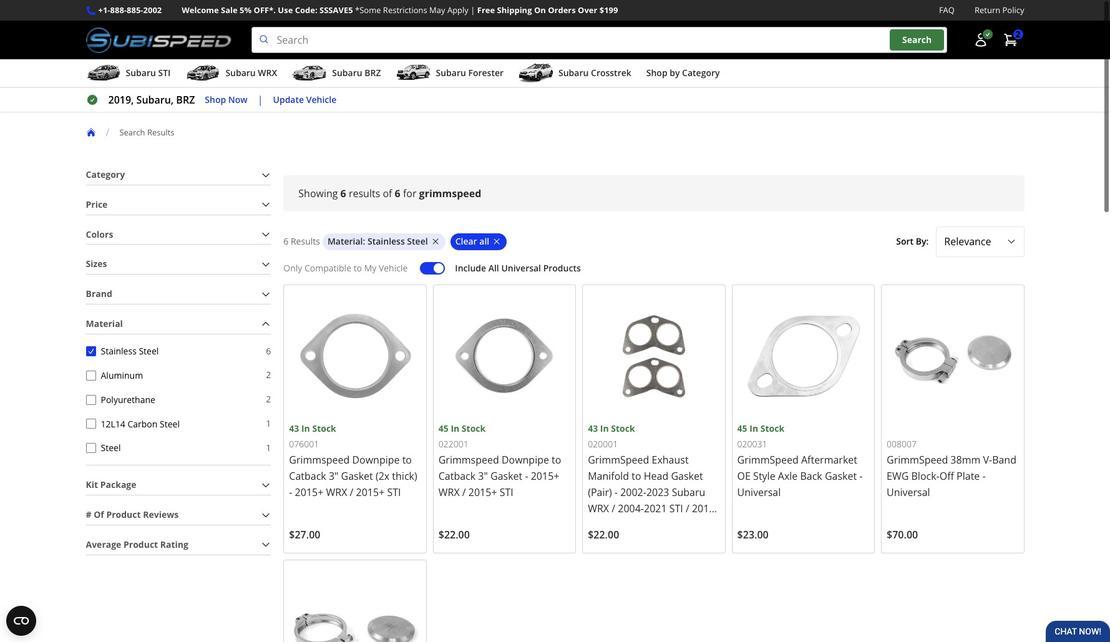 Task type: vqa. For each thing, say whether or not it's contained in the screenshot.


Task type: describe. For each thing, give the bounding box(es) containing it.
stock for grimmspeed exhaust manifold to head gasket (pair) - 2002-2023 subaru wrx / 2004-2021 sti / 2013- 2020 brz
[[611, 423, 635, 434]]

/ inside 43 in stock 076001 grimmspeed downpipe to catback 3" gasket (2x thick) - 2015+ wrx / 2015+ sti
[[350, 486, 354, 499]]

product inside average product rating dropdown button
[[124, 539, 158, 550]]

#
[[86, 509, 91, 521]]

sort by:
[[897, 235, 929, 247]]

subaru for subaru brz
[[332, 67, 362, 79]]

forester
[[468, 67, 504, 79]]

brz inside dropdown button
[[365, 67, 381, 79]]

# of product reviews
[[86, 509, 179, 521]]

search results
[[119, 126, 174, 138]]

- inside '43 in stock 020001 grimmspeed exhaust manifold to head gasket (pair) - 2002-2023 subaru wrx / 2004-2021 sti / 2013- 2020 brz'
[[615, 486, 618, 499]]

plate
[[957, 469, 980, 483]]

search results link
[[119, 126, 184, 138]]

colors button
[[86, 225, 271, 244]]

43 in stock 076001 grimmspeed downpipe to catback 3" gasket (2x thick) - 2015+ wrx / 2015+ sti
[[289, 423, 417, 499]]

stock for grimmspeed downpipe to catback 3" gasket - 2015+ wrx / 2015+ sti
[[462, 423, 486, 434]]

brz inside '43 in stock 020001 grimmspeed exhaust manifold to head gasket (pair) - 2002-2023 subaru wrx / 2004-2021 sti / 2013- 2020 brz'
[[614, 518, 632, 532]]

subaru brz button
[[292, 62, 381, 87]]

$70.00
[[887, 528, 918, 542]]

in for grimmspeed downpipe to catback 3" gasket (2x thick) - 2015+ wrx / 2015+ sti
[[301, 423, 310, 434]]

head
[[644, 469, 669, 483]]

open widget image
[[6, 606, 36, 636]]

colors
[[86, 228, 113, 240]]

ewg
[[887, 469, 909, 483]]

sti inside dropdown button
[[158, 67, 171, 79]]

*some restrictions may apply | free shipping on orders over $199
[[355, 4, 618, 16]]

free
[[477, 4, 495, 16]]

stock for grimmspeed downpipe to catback 3" gasket (2x thick) - 2015+ wrx / 2015+ sti
[[312, 423, 336, 434]]

back
[[801, 469, 823, 483]]

grimmspeed
[[419, 187, 481, 200]]

(2x
[[376, 469, 390, 483]]

home image
[[86, 127, 96, 137]]

sale
[[221, 4, 238, 16]]

for
[[403, 187, 417, 200]]

v-
[[983, 453, 993, 467]]

12l14 carbon steel
[[101, 418, 180, 430]]

2002-
[[621, 486, 647, 499]]

search for search
[[903, 34, 932, 46]]

0 horizontal spatial stainless
[[101, 345, 137, 357]]

package
[[100, 479, 136, 491]]

kit package
[[86, 479, 136, 491]]

5%
[[240, 4, 252, 16]]

022001
[[439, 438, 469, 450]]

brand button
[[86, 285, 271, 304]]

2 inside button
[[1016, 28, 1021, 40]]

apply
[[448, 4, 469, 16]]

aluminum
[[101, 370, 143, 381]]

by
[[670, 67, 680, 79]]

0 horizontal spatial brz
[[176, 93, 195, 107]]

average product rating
[[86, 539, 189, 550]]

grimmspeed downpipe to catback 3" gasket (2x thick) - 2015+ wrx / 2015+ sti image
[[289, 290, 421, 422]]

shop for shop now
[[205, 93, 226, 105]]

axle
[[778, 469, 798, 483]]

code:
[[295, 4, 318, 16]]

sssave5
[[320, 4, 353, 16]]

2013-
[[692, 502, 718, 516]]

clear
[[455, 235, 477, 247]]

008007 grimmspeed 38mm v-band ewg block-off plate  - universal
[[887, 438, 1017, 499]]

Polyurethane button
[[86, 395, 96, 405]]

steel down for
[[407, 235, 428, 247]]

gasket for wrx
[[341, 469, 373, 483]]

1 horizontal spatial vehicle
[[379, 262, 408, 274]]

policy
[[1003, 4, 1025, 16]]

carbon
[[128, 418, 158, 430]]

exhaust
[[652, 453, 689, 467]]

a subaru wrx thumbnail image image
[[186, 64, 221, 82]]

category
[[86, 169, 125, 180]]

subaru brz
[[332, 67, 381, 79]]

subaru inside '43 in stock 020001 grimmspeed exhaust manifold to head gasket (pair) - 2002-2023 subaru wrx / 2004-2021 sti / 2013- 2020 brz'
[[672, 486, 706, 499]]

shop now link
[[205, 93, 248, 107]]

stock for grimmspeed aftermarket oe style axle back gasket - universal
[[761, 423, 785, 434]]

grimmspeed inside the 008007 grimmspeed 38mm v-band ewg block-off plate  - universal
[[887, 453, 948, 467]]

polyurethane
[[101, 394, 155, 406]]

oe
[[738, 469, 751, 483]]

gasket for subaru
[[671, 469, 703, 483]]

results for search results
[[147, 126, 174, 138]]

universal inside 45 in stock 020031 grimmspeed aftermarket oe style axle back gasket - universal
[[738, 486, 781, 499]]

category button
[[86, 165, 271, 185]]

showing
[[299, 187, 338, 200]]

$22.00 for grimmspeed exhaust manifold to head gasket (pair) - 2002-2023 subaru wrx / 2004-2021 sti / 2013- 2020 brz
[[588, 528, 619, 542]]

12L14 Carbon Steel button
[[86, 419, 96, 429]]

45 for grimmspeed downpipe to catback 3" gasket - 2015+ wrx / 2015+ sti
[[439, 423, 449, 434]]

welcome sale 5% off*. use code: sssave5
[[182, 4, 353, 16]]

a subaru brz thumbnail image image
[[292, 64, 327, 82]]

020001
[[588, 438, 618, 450]]

wrx inside 43 in stock 076001 grimmspeed downpipe to catback 3" gasket (2x thick) - 2015+ wrx / 2015+ sti
[[326, 486, 347, 499]]

of inside dropdown button
[[94, 509, 104, 521]]

12l14
[[101, 418, 125, 430]]

2 for aluminum
[[266, 369, 271, 381]]

thick)
[[392, 469, 417, 483]]

2019,
[[108, 93, 134, 107]]

grimmspeed exhaust manifold to head gasket (pair) - 2002-2023 subaru wrx / 2004-2021 sti / 2013-2020 brz image
[[588, 290, 720, 422]]

catback for 2015+
[[289, 469, 326, 483]]

2020
[[588, 518, 611, 532]]

43 for grimmspeed
[[588, 423, 598, 434]]

material for material
[[86, 318, 123, 330]]

sizes
[[86, 258, 107, 270]]

return policy
[[975, 4, 1025, 16]]

update
[[273, 93, 304, 105]]

orders
[[548, 4, 576, 16]]

a subaru forester thumbnail image image
[[396, 64, 431, 82]]

076001
[[289, 438, 319, 450]]

to inside '43 in stock 020001 grimmspeed exhaust manifold to head gasket (pair) - 2002-2023 subaru wrx / 2004-2021 sti / 2013- 2020 brz'
[[632, 469, 641, 483]]

subaru forester button
[[396, 62, 504, 87]]

2019, subaru, brz
[[108, 93, 195, 107]]

2 button
[[997, 28, 1025, 53]]

6 results
[[284, 235, 320, 247]]

0 horizontal spatial universal
[[501, 262, 541, 274]]

1 for 12l14 carbon steel
[[266, 418, 271, 429]]

a subaru crosstrek thumbnail image image
[[519, 64, 554, 82]]

+1-888-885-2002
[[98, 4, 162, 16]]

price button
[[86, 195, 271, 214]]

subaru,
[[136, 93, 174, 107]]

wrx inside '43 in stock 020001 grimmspeed exhaust manifold to head gasket (pair) - 2002-2023 subaru wrx / 2004-2021 sti / 2013- 2020 brz'
[[588, 502, 609, 516]]

43 for grimmspeed
[[289, 423, 299, 434]]

catback for /
[[439, 469, 476, 483]]

by:
[[916, 235, 929, 247]]

clear all
[[455, 235, 490, 247]]

in for grimmspeed downpipe to catback 3" gasket - 2015+ wrx / 2015+ sti
[[451, 423, 460, 434]]

average product rating button
[[86, 535, 271, 555]]

steel up aluminum
[[139, 345, 159, 357]]

stainless steel
[[101, 345, 159, 357]]

button image
[[973, 33, 988, 48]]



Task type: locate. For each thing, give the bounding box(es) containing it.
in inside 45 in stock 020031 grimmspeed aftermarket oe style axle back gasket - universal
[[750, 423, 758, 434]]

2 stock from the left
[[462, 423, 486, 434]]

1 vertical spatial of
[[94, 509, 104, 521]]

1 vertical spatial product
[[124, 539, 158, 550]]

results up 'only'
[[291, 235, 320, 247]]

$22.00
[[439, 528, 470, 542], [588, 528, 619, 542]]

0 vertical spatial stainless
[[368, 235, 405, 247]]

0 horizontal spatial search
[[119, 126, 145, 138]]

search
[[903, 34, 932, 46], [119, 126, 145, 138]]

1 stock from the left
[[312, 423, 336, 434]]

008007
[[887, 438, 917, 450]]

1 vertical spatial brz
[[176, 93, 195, 107]]

in up 076001
[[301, 423, 310, 434]]

grimmspeed up style
[[738, 453, 799, 467]]

- inside 43 in stock 076001 grimmspeed downpipe to catback 3" gasket (2x thick) - 2015+ wrx / 2015+ sti
[[289, 486, 292, 499]]

2 1 from the top
[[266, 442, 271, 454]]

wrx inside 45 in stock 022001 grimmspeed downpipe to catback 3" gasket - 2015+ wrx / 2015+ sti
[[439, 486, 460, 499]]

Select... button
[[936, 227, 1025, 257]]

1 vertical spatial material
[[86, 318, 123, 330]]

45 inside 45 in stock 020031 grimmspeed aftermarket oe style axle back gasket - universal
[[738, 423, 748, 434]]

brz right subaru,
[[176, 93, 195, 107]]

sti
[[158, 67, 171, 79], [387, 486, 401, 499], [500, 486, 514, 499], [670, 502, 683, 516]]

grimmspeed down 076001
[[289, 453, 350, 467]]

4 in from the left
[[750, 423, 758, 434]]

downpipe inside 45 in stock 022001 grimmspeed downpipe to catback 3" gasket - 2015+ wrx / 2015+ sti
[[502, 453, 549, 467]]

1 downpipe from the left
[[352, 453, 400, 467]]

grimmspeed down 022001 at the left bottom
[[439, 453, 499, 467]]

of right #
[[94, 509, 104, 521]]

3" inside 45 in stock 022001 grimmspeed downpipe to catback 3" gasket - 2015+ wrx / 2015+ sti
[[478, 469, 488, 483]]

may
[[430, 4, 445, 16]]

brz down 2004-
[[614, 518, 632, 532]]

1 grimmspeed from the left
[[588, 453, 649, 467]]

grimmspeed inside 45 in stock 020031 grimmspeed aftermarket oe style axle back gasket - universal
[[738, 453, 799, 467]]

grimmspeed for 2015+
[[289, 453, 350, 467]]

in for grimmspeed exhaust manifold to head gasket (pair) - 2002-2023 subaru wrx / 2004-2021 sti / 2013- 2020 brz
[[600, 423, 609, 434]]

2 45 from the left
[[738, 423, 748, 434]]

shop for shop by category
[[647, 67, 668, 79]]

subaru left crosstrek
[[559, 67, 589, 79]]

grimmspeed for to
[[588, 453, 649, 467]]

product down package
[[106, 509, 141, 521]]

subaru for subaru sti
[[126, 67, 156, 79]]

gasket for 2015+
[[491, 469, 523, 483]]

45 up 020031
[[738, 423, 748, 434]]

1 horizontal spatial material
[[328, 235, 363, 247]]

brz left a subaru forester thumbnail image
[[365, 67, 381, 79]]

020031
[[738, 438, 768, 450]]

0 horizontal spatial of
[[94, 509, 104, 521]]

sti inside 45 in stock 022001 grimmspeed downpipe to catback 3" gasket - 2015+ wrx / 2015+ sti
[[500, 486, 514, 499]]

0 vertical spatial search
[[903, 34, 932, 46]]

1 in from the left
[[301, 423, 310, 434]]

subaru up 2013-
[[672, 486, 706, 499]]

grimmspeed up manifold
[[588, 453, 649, 467]]

all
[[489, 262, 499, 274]]

catback down 076001
[[289, 469, 326, 483]]

sizes button
[[86, 255, 271, 274]]

1 horizontal spatial grimmspeed
[[439, 453, 499, 467]]

universal right all
[[501, 262, 541, 274]]

grimmspeed for style
[[738, 453, 799, 467]]

1 horizontal spatial universal
[[738, 486, 781, 499]]

subaru right a subaru brz thumbnail image
[[332, 67, 362, 79]]

43 up 020001
[[588, 423, 598, 434]]

search button
[[890, 30, 945, 50]]

products
[[543, 262, 581, 274]]

use
[[278, 4, 293, 16]]

downpipe for (2x
[[352, 453, 400, 467]]

2 catback from the left
[[439, 469, 476, 483]]

shop inside dropdown button
[[647, 67, 668, 79]]

subaru left forester at the left of page
[[436, 67, 466, 79]]

brand
[[86, 288, 112, 300]]

grimmspeed 38mm v-band ewg block-off plate  - universal image
[[887, 290, 1019, 422]]

only
[[284, 262, 302, 274]]

a subaru sti thumbnail image image
[[86, 64, 121, 82]]

product inside # of product reviews dropdown button
[[106, 509, 141, 521]]

stock up 020001
[[611, 423, 635, 434]]

- inside the 008007 grimmspeed 38mm v-band ewg block-off plate  - universal
[[983, 469, 986, 483]]

0 horizontal spatial downpipe
[[352, 453, 400, 467]]

gasket
[[341, 469, 373, 483], [491, 469, 523, 483], [671, 469, 703, 483], [825, 469, 857, 483]]

grimmspeed inside 45 in stock 022001 grimmspeed downpipe to catback 3" gasket - 2015+ wrx / 2015+ sti
[[439, 453, 499, 467]]

2004-
[[618, 502, 644, 516]]

1 vertical spatial vehicle
[[379, 262, 408, 274]]

1 1 from the top
[[266, 418, 271, 429]]

0 horizontal spatial $22.00
[[439, 528, 470, 542]]

grimmspeed downpipe to catback 3" gasket - 2015+ wrx / 2015+ sti image
[[439, 290, 571, 422]]

1 horizontal spatial $22.00
[[588, 528, 619, 542]]

catback inside 43 in stock 076001 grimmspeed downpipe to catback 3" gasket (2x thick) - 2015+ wrx / 2015+ sti
[[289, 469, 326, 483]]

4 stock from the left
[[761, 423, 785, 434]]

Steel button
[[86, 443, 96, 453]]

1 horizontal spatial shop
[[647, 67, 668, 79]]

vehicle right my
[[379, 262, 408, 274]]

stock up 076001
[[312, 423, 336, 434]]

0 horizontal spatial material
[[86, 318, 123, 330]]

grimmspeed 44mm v-band ewg block-off plate - universal image
[[289, 566, 421, 642]]

steel right carbon
[[160, 418, 180, 430]]

material for material : stainless steel
[[328, 235, 363, 247]]

band
[[993, 453, 1017, 467]]

grimmspeed up block-
[[887, 453, 948, 467]]

| left free
[[471, 4, 475, 16]]

$199
[[600, 4, 618, 16]]

1 vertical spatial |
[[258, 93, 263, 107]]

grimmspeed
[[588, 453, 649, 467], [738, 453, 799, 467], [887, 453, 948, 467]]

stock up 020031
[[761, 423, 785, 434]]

Aluminum button
[[86, 371, 96, 381]]

grimmspeed for /
[[439, 453, 499, 467]]

2 horizontal spatial grimmspeed
[[887, 453, 948, 467]]

subaru up the 2019, subaru, brz
[[126, 67, 156, 79]]

of left for
[[383, 187, 392, 200]]

subaru wrx button
[[186, 62, 277, 87]]

2023
[[647, 486, 669, 499]]

subispeed logo image
[[86, 27, 231, 53]]

0 horizontal spatial 43
[[289, 423, 299, 434]]

2 in from the left
[[451, 423, 460, 434]]

3" inside 43 in stock 076001 grimmspeed downpipe to catback 3" gasket (2x thick) - 2015+ wrx / 2015+ sti
[[329, 469, 339, 483]]

showing 6 results of 6 for grimmspeed
[[299, 187, 481, 200]]

subaru for subaru crosstrek
[[559, 67, 589, 79]]

Stainless Steel button
[[86, 346, 96, 356]]

kit package button
[[86, 476, 271, 495]]

results down subaru,
[[147, 126, 174, 138]]

off*.
[[254, 4, 276, 16]]

steel right steel button
[[101, 442, 121, 454]]

1 horizontal spatial 3"
[[478, 469, 488, 483]]

vehicle inside button
[[306, 93, 337, 105]]

in for grimmspeed aftermarket oe style axle back gasket - universal
[[750, 423, 758, 434]]

in up 020031
[[750, 423, 758, 434]]

in inside '43 in stock 020001 grimmspeed exhaust manifold to head gasket (pair) - 2002-2023 subaru wrx / 2004-2021 sti / 2013- 2020 brz'
[[600, 423, 609, 434]]

0 vertical spatial of
[[383, 187, 392, 200]]

catback
[[289, 469, 326, 483], [439, 469, 476, 483]]

universal down ewg
[[887, 486, 930, 499]]

gasket inside 45 in stock 020031 grimmspeed aftermarket oe style axle back gasket - universal
[[825, 469, 857, 483]]

2021
[[644, 502, 667, 516]]

gasket inside 45 in stock 022001 grimmspeed downpipe to catback 3" gasket - 2015+ wrx / 2015+ sti
[[491, 469, 523, 483]]

3 stock from the left
[[611, 423, 635, 434]]

results for 6 results
[[291, 235, 320, 247]]

2 horizontal spatial brz
[[614, 518, 632, 532]]

45 up 022001 at the left bottom
[[439, 423, 449, 434]]

subaru inside dropdown button
[[126, 67, 156, 79]]

43 inside '43 in stock 020001 grimmspeed exhaust manifold to head gasket (pair) - 2002-2023 subaru wrx / 2004-2021 sti / 2013- 2020 brz'
[[588, 423, 598, 434]]

3 gasket from the left
[[671, 469, 703, 483]]

45 for grimmspeed aftermarket oe style axle back gasket - universal
[[738, 423, 748, 434]]

1 horizontal spatial catback
[[439, 469, 476, 483]]

*some
[[355, 4, 381, 16]]

grimmspeed inside 43 in stock 076001 grimmspeed downpipe to catback 3" gasket (2x thick) - 2015+ wrx / 2015+ sti
[[289, 453, 350, 467]]

product down # of product reviews
[[124, 539, 158, 550]]

shipping
[[497, 4, 532, 16]]

3" for 2015+
[[478, 469, 488, 483]]

price
[[86, 198, 108, 210]]

vehicle
[[306, 93, 337, 105], [379, 262, 408, 274]]

1 catback from the left
[[289, 469, 326, 483]]

0 vertical spatial vehicle
[[306, 93, 337, 105]]

2 gasket from the left
[[491, 469, 523, 483]]

/ inside 45 in stock 022001 grimmspeed downpipe to catback 3" gasket - 2015+ wrx / 2015+ sti
[[462, 486, 466, 499]]

search inside button
[[903, 34, 932, 46]]

1 vertical spatial shop
[[205, 93, 226, 105]]

steel
[[407, 235, 428, 247], [139, 345, 159, 357], [160, 418, 180, 430], [101, 442, 121, 454]]

vehicle down a subaru brz thumbnail image
[[306, 93, 337, 105]]

2 downpipe from the left
[[502, 453, 549, 467]]

3 in from the left
[[600, 423, 609, 434]]

1 vertical spatial 2
[[266, 369, 271, 381]]

kit
[[86, 479, 98, 491]]

0 horizontal spatial shop
[[205, 93, 226, 105]]

now
[[228, 93, 248, 105]]

reviews
[[143, 509, 179, 521]]

shop now
[[205, 93, 248, 105]]

select... image
[[1007, 237, 1017, 247]]

2 43 from the left
[[588, 423, 598, 434]]

catback inside 45 in stock 022001 grimmspeed downpipe to catback 3" gasket - 2015+ wrx / 2015+ sti
[[439, 469, 476, 483]]

subaru crosstrek button
[[519, 62, 632, 87]]

wrx inside subaru wrx dropdown button
[[258, 67, 277, 79]]

compatible
[[305, 262, 351, 274]]

+1-888-885-2002 link
[[98, 4, 162, 17]]

brz
[[365, 67, 381, 79], [176, 93, 195, 107], [614, 518, 632, 532]]

average
[[86, 539, 121, 550]]

1 43 from the left
[[289, 423, 299, 434]]

search for search results
[[119, 126, 145, 138]]

gasket inside '43 in stock 020001 grimmspeed exhaust manifold to head gasket (pair) - 2002-2023 subaru wrx / 2004-2021 sti / 2013- 2020 brz'
[[671, 469, 703, 483]]

include all universal products
[[455, 262, 581, 274]]

45 inside 45 in stock 022001 grimmspeed downpipe to catback 3" gasket - 2015+ wrx / 2015+ sti
[[439, 423, 449, 434]]

manifold
[[588, 469, 629, 483]]

stock up 022001 at the left bottom
[[462, 423, 486, 434]]

material down 'brand'
[[86, 318, 123, 330]]

downpipe inside 43 in stock 076001 grimmspeed downpipe to catback 3" gasket (2x thick) - 2015+ wrx / 2015+ sti
[[352, 453, 400, 467]]

2015+
[[531, 469, 560, 483], [295, 486, 324, 499], [356, 486, 385, 499], [469, 486, 497, 499]]

sti inside '43 in stock 020001 grimmspeed exhaust manifold to head gasket (pair) - 2002-2023 subaru wrx / 2004-2021 sti / 2013- 2020 brz'
[[670, 502, 683, 516]]

$22.00 for grimmspeed downpipe to catback 3" gasket - 2015+ wrx / 2015+ sti
[[439, 528, 470, 542]]

sti inside 43 in stock 076001 grimmspeed downpipe to catback 3" gasket (2x thick) - 2015+ wrx / 2015+ sti
[[387, 486, 401, 499]]

4 gasket from the left
[[825, 469, 857, 483]]

update vehicle
[[273, 93, 337, 105]]

block-
[[912, 469, 940, 483]]

grimmspeed aftermarket oe style axle back gasket - universal image
[[738, 290, 870, 422]]

stainless up aluminum
[[101, 345, 137, 357]]

product
[[106, 509, 141, 521], [124, 539, 158, 550]]

0 horizontal spatial results
[[147, 126, 174, 138]]

1 45 from the left
[[439, 423, 449, 434]]

2 horizontal spatial universal
[[887, 486, 930, 499]]

1 horizontal spatial |
[[471, 4, 475, 16]]

0 horizontal spatial vehicle
[[306, 93, 337, 105]]

in inside 43 in stock 076001 grimmspeed downpipe to catback 3" gasket (2x thick) - 2015+ wrx / 2015+ sti
[[301, 423, 310, 434]]

stock inside '43 in stock 020001 grimmspeed exhaust manifold to head gasket (pair) - 2002-2023 subaru wrx / 2004-2021 sti / 2013- 2020 brz'
[[611, 423, 635, 434]]

1 horizontal spatial brz
[[365, 67, 381, 79]]

results
[[349, 187, 380, 200]]

2 for polyurethane
[[266, 393, 271, 405]]

stock
[[312, 423, 336, 434], [462, 423, 486, 434], [611, 423, 635, 434], [761, 423, 785, 434]]

0 vertical spatial product
[[106, 509, 141, 521]]

to
[[354, 262, 362, 274], [402, 453, 412, 467], [552, 453, 561, 467], [632, 469, 641, 483]]

subaru sti
[[126, 67, 171, 79]]

restrictions
[[383, 4, 427, 16]]

in up 020001
[[600, 423, 609, 434]]

0 horizontal spatial |
[[258, 93, 263, 107]]

43 up 076001
[[289, 423, 299, 434]]

1 gasket from the left
[[341, 469, 373, 483]]

1 horizontal spatial results
[[291, 235, 320, 247]]

0 vertical spatial material
[[328, 235, 363, 247]]

43
[[289, 423, 299, 434], [588, 423, 598, 434]]

:
[[363, 235, 365, 247]]

1 horizontal spatial 43
[[588, 423, 598, 434]]

1 vertical spatial stainless
[[101, 345, 137, 357]]

0 horizontal spatial grimmspeed
[[289, 453, 350, 467]]

subaru for subaru wrx
[[226, 67, 256, 79]]

0 horizontal spatial catback
[[289, 469, 326, 483]]

results
[[147, 126, 174, 138], [291, 235, 320, 247]]

2 grimmspeed from the left
[[738, 453, 799, 467]]

shop left now at the top left of the page
[[205, 93, 226, 105]]

to inside 45 in stock 022001 grimmspeed downpipe to catback 3" gasket - 2015+ wrx / 2015+ sti
[[552, 453, 561, 467]]

1 grimmspeed from the left
[[289, 453, 350, 467]]

subaru crosstrek
[[559, 67, 632, 79]]

universal down style
[[738, 486, 781, 499]]

0 horizontal spatial 45
[[439, 423, 449, 434]]

material : stainless steel
[[328, 235, 428, 247]]

0 vertical spatial |
[[471, 4, 475, 16]]

material up only compatible to my vehicle
[[328, 235, 363, 247]]

1 horizontal spatial grimmspeed
[[738, 453, 799, 467]]

1 vertical spatial results
[[291, 235, 320, 247]]

stock inside 43 in stock 076001 grimmspeed downpipe to catback 3" gasket (2x thick) - 2015+ wrx / 2015+ sti
[[312, 423, 336, 434]]

1 horizontal spatial search
[[903, 34, 932, 46]]

subaru inside 'dropdown button'
[[559, 67, 589, 79]]

catback down 022001 at the left bottom
[[439, 469, 476, 483]]

1 vertical spatial search
[[119, 126, 145, 138]]

2 $22.00 from the left
[[588, 528, 619, 542]]

0 vertical spatial brz
[[365, 67, 381, 79]]

1 horizontal spatial downpipe
[[502, 453, 549, 467]]

my
[[364, 262, 377, 274]]

1 horizontal spatial stainless
[[368, 235, 405, 247]]

-
[[525, 469, 528, 483], [860, 469, 863, 483], [983, 469, 986, 483], [289, 486, 292, 499], [615, 486, 618, 499]]

downpipe for -
[[502, 453, 549, 467]]

2 vertical spatial brz
[[614, 518, 632, 532]]

| right now at the top left of the page
[[258, 93, 263, 107]]

1 $22.00 from the left
[[439, 528, 470, 542]]

0 horizontal spatial grimmspeed
[[588, 453, 649, 467]]

2 grimmspeed from the left
[[439, 453, 499, 467]]

(pair)
[[588, 486, 612, 499]]

shop by category button
[[647, 62, 720, 87]]

aftermarket
[[801, 453, 858, 467]]

2
[[1016, 28, 1021, 40], [266, 369, 271, 381], [266, 393, 271, 405]]

in inside 45 in stock 022001 grimmspeed downpipe to catback 3" gasket - 2015+ wrx / 2015+ sti
[[451, 423, 460, 434]]

885-
[[127, 4, 143, 16]]

universal inside the 008007 grimmspeed 38mm v-band ewg block-off plate  - universal
[[887, 486, 930, 499]]

material button
[[86, 315, 271, 334]]

search input field
[[251, 27, 947, 53]]

- inside 45 in stock 022001 grimmspeed downpipe to catback 3" gasket - 2015+ wrx / 2015+ sti
[[525, 469, 528, 483]]

0 vertical spatial results
[[147, 126, 174, 138]]

return policy link
[[975, 4, 1025, 17]]

grimmspeed inside '43 in stock 020001 grimmspeed exhaust manifold to head gasket (pair) - 2002-2023 subaru wrx / 2004-2021 sti / 2013- 2020 brz'
[[588, 453, 649, 467]]

in up 022001 at the left bottom
[[451, 423, 460, 434]]

to inside 43 in stock 076001 grimmspeed downpipe to catback 3" gasket (2x thick) - 2015+ wrx / 2015+ sti
[[402, 453, 412, 467]]

1 for steel
[[266, 442, 271, 454]]

sort
[[897, 235, 914, 247]]

material inside dropdown button
[[86, 318, 123, 330]]

material
[[328, 235, 363, 247], [86, 318, 123, 330]]

2 vertical spatial 2
[[266, 393, 271, 405]]

43 inside 43 in stock 076001 grimmspeed downpipe to catback 3" gasket (2x thick) - 2015+ wrx / 2015+ sti
[[289, 423, 299, 434]]

888-
[[110, 4, 127, 16]]

subaru wrx
[[226, 67, 277, 79]]

45 in stock 020031 grimmspeed aftermarket oe style axle back gasket - universal
[[738, 423, 863, 499]]

1 horizontal spatial of
[[383, 187, 392, 200]]

6
[[341, 187, 346, 200], [395, 187, 401, 200], [284, 235, 289, 247], [266, 345, 271, 357]]

style
[[753, 469, 776, 483]]

3"
[[329, 469, 339, 483], [478, 469, 488, 483]]

stainless right :
[[368, 235, 405, 247]]

faq
[[939, 4, 955, 16]]

0 vertical spatial 1
[[266, 418, 271, 429]]

0 vertical spatial 2
[[1016, 28, 1021, 40]]

2 3" from the left
[[478, 469, 488, 483]]

subaru up now at the top left of the page
[[226, 67, 256, 79]]

shop left the "by" at the right top
[[647, 67, 668, 79]]

subaru for subaru forester
[[436, 67, 466, 79]]

gasket inside 43 in stock 076001 grimmspeed downpipe to catback 3" gasket (2x thick) - 2015+ wrx / 2015+ sti
[[341, 469, 373, 483]]

1 horizontal spatial 45
[[738, 423, 748, 434]]

3" for wrx
[[329, 469, 339, 483]]

1 3" from the left
[[329, 469, 339, 483]]

45 in stock 022001 grimmspeed downpipe to catback 3" gasket - 2015+ wrx / 2015+ sti
[[439, 423, 561, 499]]

0 horizontal spatial 3"
[[329, 469, 339, 483]]

1 vertical spatial 1
[[266, 442, 271, 454]]

stock inside 45 in stock 022001 grimmspeed downpipe to catback 3" gasket - 2015+ wrx / 2015+ sti
[[462, 423, 486, 434]]

3 grimmspeed from the left
[[887, 453, 948, 467]]

0 vertical spatial shop
[[647, 67, 668, 79]]

stock inside 45 in stock 020031 grimmspeed aftermarket oe style axle back gasket - universal
[[761, 423, 785, 434]]

- inside 45 in stock 020031 grimmspeed aftermarket oe style axle back gasket - universal
[[860, 469, 863, 483]]



